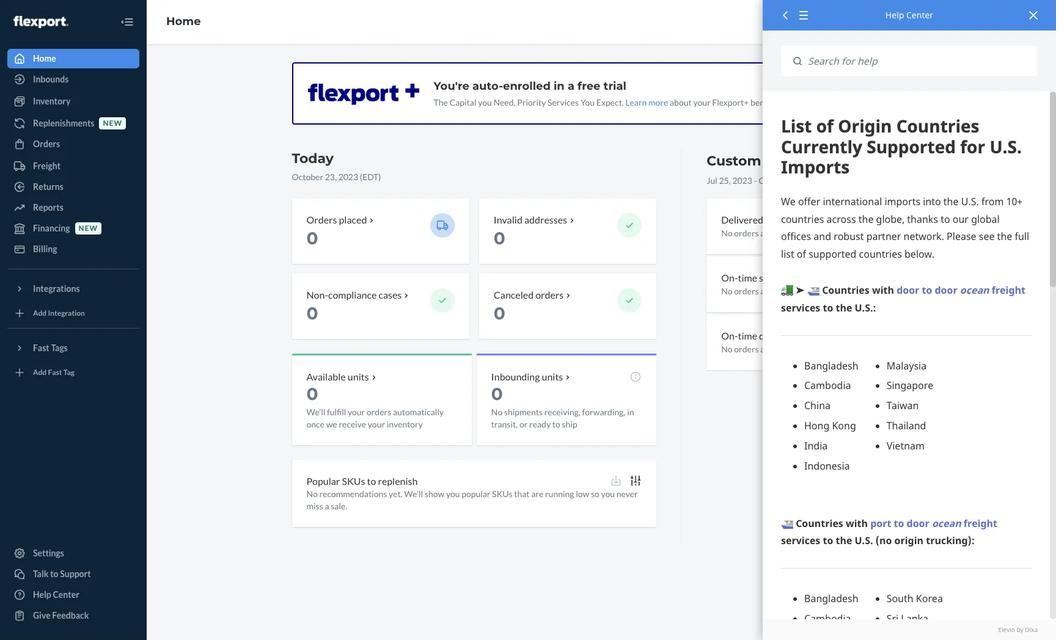 Task type: describe. For each thing, give the bounding box(es) containing it.
1 horizontal spatial to
[[367, 475, 376, 487]]

0 for orders
[[307, 228, 318, 249]]

receiving,
[[545, 407, 581, 417]]

a inside no recommendations yet. we'll show you popular skus that are running low so you never miss a sale.
[[325, 502, 329, 512]]

integrations button
[[7, 279, 139, 299]]

to inside button
[[50, 569, 58, 580]]

this inside "on-time shipping no orders available for this selection"
[[808, 286, 822, 296]]

0 for canceled
[[494, 303, 506, 324]]

the
[[434, 97, 448, 108]]

sale.
[[331, 502, 348, 512]]

popular
[[307, 475, 340, 487]]

give feedback
[[33, 611, 89, 621]]

canceled orders
[[494, 289, 564, 301]]

free
[[578, 79, 601, 93]]

available units
[[307, 371, 369, 383]]

selection inside delivered orders no orders available for this selection
[[824, 228, 858, 238]]

flexport logo image
[[13, 16, 68, 28]]

edt inside today october 23, 2023 ( edt )
[[363, 172, 379, 182]]

3 available from the top
[[761, 344, 794, 354]]

transit,
[[492, 419, 518, 430]]

or
[[520, 419, 528, 430]]

fulfill
[[327, 407, 346, 417]]

for inside delivered orders no orders available for this selection
[[796, 228, 807, 238]]

replenish
[[378, 475, 418, 487]]

ship
[[562, 419, 578, 430]]

help center link
[[7, 586, 139, 605]]

1 horizontal spatial edt
[[812, 176, 828, 186]]

0 horizontal spatial home
[[33, 53, 56, 64]]

selection inside "on-time shipping no orders available for this selection"
[[824, 286, 858, 296]]

billing
[[33, 244, 57, 254]]

2023 inside today october 23, 2023 ( edt )
[[339, 172, 358, 182]]

jul 25, 2023 - oct 23, 2023 ( edt
[[707, 176, 828, 186]]

1 vertical spatial help center
[[33, 590, 79, 601]]

dixa
[[1026, 626, 1038, 635]]

0 we'll fulfill your orders automatically once we receive your inventory
[[307, 384, 444, 430]]

so
[[591, 489, 600, 500]]

close navigation image
[[120, 15, 135, 29]]

on- for on-time shipping no orders available for this selection
[[722, 272, 738, 284]]

in inside you're auto-enrolled in a free trial the capital you need, priority services you expect. learn more about your flexport+ benefits.
[[554, 79, 565, 93]]

new for financing
[[79, 224, 98, 233]]

give
[[33, 611, 51, 621]]

orders inside 0 we'll fulfill your orders automatically once we receive your inventory
[[367, 407, 392, 417]]

recommendations
[[320, 489, 387, 500]]

2 horizontal spatial 2023
[[788, 176, 808, 186]]

inbounds
[[33, 74, 69, 84]]

delivered orders no orders available for this selection
[[722, 214, 858, 238]]

add for add fast tag
[[33, 368, 47, 378]]

orders down delivered
[[735, 228, 759, 238]]

cases
[[379, 289, 402, 301]]

about
[[670, 97, 692, 108]]

add for add integration
[[33, 309, 47, 318]]

inbounding
[[492, 371, 540, 383]]

orders for orders
[[33, 139, 60, 149]]

capital
[[450, 97, 477, 108]]

ready
[[530, 419, 551, 430]]

fast tags
[[33, 343, 68, 353]]

billing link
[[7, 240, 139, 259]]

shipping
[[760, 272, 795, 284]]

non-
[[307, 289, 328, 301]]

replenishments
[[33, 118, 94, 128]]

elevio by dixa link
[[782, 626, 1038, 635]]

2 vertical spatial your
[[368, 419, 385, 430]]

0 for invalid
[[494, 228, 506, 249]]

orders right delivered
[[766, 214, 794, 226]]

add integration
[[33, 309, 85, 318]]

1 horizontal spatial help
[[886, 9, 905, 21]]

3 this from the top
[[808, 344, 822, 354]]

0 no shipments receiving, forwarding, in transit, or ready to ship
[[492, 384, 634, 430]]

popular
[[462, 489, 491, 500]]

3 for from the top
[[796, 344, 807, 354]]

0 for non-
[[307, 303, 318, 324]]

2 horizontal spatial you
[[601, 489, 615, 500]]

invalid addresses
[[494, 214, 567, 226]]

feedback
[[52, 611, 89, 621]]

0 vertical spatial center
[[907, 9, 934, 21]]

no down on-time delivery on the right
[[722, 344, 733, 354]]

skus inside no recommendations yet. we'll show you popular skus that are running low so you never miss a sale.
[[492, 489, 513, 500]]

Search search field
[[802, 46, 1038, 77]]

no inside delivered orders no orders available for this selection
[[722, 228, 733, 238]]

automatically
[[393, 407, 444, 417]]

placed
[[339, 214, 367, 226]]

in inside 0 no shipments receiving, forwarding, in transit, or ready to ship
[[627, 407, 634, 417]]

by
[[1017, 626, 1024, 635]]

talk to support button
[[7, 565, 139, 585]]

returns
[[33, 182, 63, 192]]

yet.
[[389, 489, 403, 500]]

freight
[[33, 161, 61, 171]]

today
[[292, 150, 334, 167]]

fast inside dropdown button
[[33, 343, 49, 353]]

non-compliance cases
[[307, 289, 402, 301]]

for inside "on-time shipping no orders available for this selection"
[[796, 286, 807, 296]]

elevio
[[999, 626, 1016, 635]]

addresses
[[525, 214, 567, 226]]

running
[[545, 489, 575, 500]]

flexport+
[[713, 97, 749, 108]]

delivered
[[722, 214, 764, 226]]

inventory
[[387, 419, 423, 430]]

orders for orders placed
[[307, 214, 337, 226]]

no inside no recommendations yet. we'll show you popular skus that are running low so you never miss a sale.
[[307, 489, 318, 500]]

integration
[[48, 309, 85, 318]]

0 inside 0 we'll fulfill your orders automatically once we receive your inventory
[[307, 384, 318, 405]]

to inside 0 no shipments receiving, forwarding, in transit, or ready to ship
[[553, 419, 561, 430]]

no inside "on-time shipping no orders available for this selection"
[[722, 286, 733, 296]]

support
[[60, 569, 91, 580]]

october
[[292, 172, 324, 182]]

we
[[326, 419, 337, 430]]

returns link
[[7, 177, 139, 197]]

0 vertical spatial skus
[[342, 475, 365, 487]]

we'll inside no recommendations yet. we'll show you popular skus that are running low so you never miss a sale.
[[404, 489, 423, 500]]

time for shipping
[[738, 272, 758, 284]]

popular skus to replenish
[[307, 475, 418, 487]]

forwarding,
[[582, 407, 626, 417]]

shipments
[[504, 407, 543, 417]]

invalid
[[494, 214, 523, 226]]

priority
[[517, 97, 546, 108]]

1 horizontal spatial home
[[166, 15, 201, 28]]



Task type: vqa. For each thing, say whether or not it's contained in the screenshot.
the "Add" for Add user
no



Task type: locate. For each thing, give the bounding box(es) containing it.
settings link
[[7, 544, 139, 564]]

elevio by dixa
[[999, 626, 1038, 635]]

1 time from the top
[[738, 272, 758, 284]]

2 time from the top
[[738, 330, 758, 342]]

orders link
[[7, 135, 139, 154]]

in
[[554, 79, 565, 93], [627, 407, 634, 417]]

0 horizontal spatial edt
[[363, 172, 379, 182]]

fast
[[33, 343, 49, 353], [48, 368, 62, 378]]

available down delivered orders button
[[761, 228, 794, 238]]

1 vertical spatial new
[[79, 224, 98, 233]]

we'll right the yet.
[[404, 489, 423, 500]]

1 horizontal spatial 23,
[[775, 176, 786, 186]]

time left shipping
[[738, 272, 758, 284]]

no up on-time delivery on the right
[[722, 286, 733, 296]]

your up receive
[[348, 407, 365, 417]]

orders left placed at the top left
[[307, 214, 337, 226]]

1 horizontal spatial new
[[103, 119, 122, 128]]

a inside you're auto-enrolled in a free trial the capital you need, priority services you expect. learn more about your flexport+ benefits.
[[568, 79, 575, 93]]

1 this from the top
[[808, 228, 822, 238]]

0 vertical spatial new
[[103, 119, 122, 128]]

need,
[[494, 97, 516, 108]]

fast left tags
[[33, 343, 49, 353]]

3 selection from the top
[[824, 344, 858, 354]]

1 vertical spatial a
[[325, 502, 329, 512]]

0 vertical spatial your
[[694, 97, 711, 108]]

new down reports link
[[79, 224, 98, 233]]

to up recommendations
[[367, 475, 376, 487]]

2 selection from the top
[[824, 286, 858, 296]]

0 horizontal spatial 2023
[[339, 172, 358, 182]]

0 vertical spatial we'll
[[307, 407, 326, 417]]

your inside you're auto-enrolled in a free trial the capital you need, priority services you expect. learn more about your flexport+ benefits.
[[694, 97, 711, 108]]

0 horizontal spatial new
[[79, 224, 98, 233]]

1 vertical spatial to
[[367, 475, 376, 487]]

0 horizontal spatial a
[[325, 502, 329, 512]]

to right talk
[[50, 569, 58, 580]]

you
[[581, 97, 595, 108]]

orders up on-time delivery on the right
[[735, 286, 759, 296]]

you inside you're auto-enrolled in a free trial the capital you need, priority services you expect. learn more about your flexport+ benefits.
[[478, 97, 492, 108]]

trial
[[604, 79, 627, 93]]

0
[[307, 228, 318, 249], [494, 228, 506, 249], [307, 303, 318, 324], [494, 303, 506, 324], [307, 384, 318, 405], [492, 384, 503, 405]]

0 horizontal spatial we'll
[[307, 407, 326, 417]]

1 vertical spatial time
[[738, 330, 758, 342]]

0 horizontal spatial skus
[[342, 475, 365, 487]]

give feedback button
[[7, 607, 139, 626]]

delivered orders button
[[722, 213, 804, 227]]

orders placed
[[307, 214, 367, 226]]

0 vertical spatial this
[[808, 228, 822, 238]]

to
[[553, 419, 561, 430], [367, 475, 376, 487], [50, 569, 58, 580]]

2023 right oct
[[788, 176, 808, 186]]

0 horizontal spatial in
[[554, 79, 565, 93]]

your right receive
[[368, 419, 385, 430]]

edt up placed at the top left
[[363, 172, 379, 182]]

0 vertical spatial home link
[[166, 15, 201, 28]]

0 horizontal spatial help
[[33, 590, 51, 601]]

1 vertical spatial your
[[348, 407, 365, 417]]

this inside delivered orders no orders available for this selection
[[808, 228, 822, 238]]

available down delivery
[[761, 344, 794, 354]]

low
[[576, 489, 590, 500]]

orders
[[33, 139, 60, 149], [307, 214, 337, 226]]

on- inside "on-time shipping no orders available for this selection"
[[722, 272, 738, 284]]

time left delivery
[[738, 330, 758, 342]]

1 horizontal spatial you
[[478, 97, 492, 108]]

23, right october
[[325, 172, 337, 182]]

0 down the "canceled" in the top of the page
[[494, 303, 506, 324]]

once
[[307, 419, 325, 430]]

home up inbounds
[[33, 53, 56, 64]]

no orders available for this selection
[[722, 344, 858, 354]]

( right oct
[[810, 176, 812, 186]]

0 horizontal spatial home link
[[7, 49, 139, 68]]

skus up recommendations
[[342, 475, 365, 487]]

0 vertical spatial selection
[[824, 228, 858, 238]]

1 vertical spatial orders
[[307, 214, 337, 226]]

1 horizontal spatial we'll
[[404, 489, 423, 500]]

benefits.
[[751, 97, 783, 108]]

add fast tag link
[[7, 363, 139, 383]]

help up search search field
[[886, 9, 905, 21]]

2 add from the top
[[33, 368, 47, 378]]

home
[[166, 15, 201, 28], [33, 53, 56, 64]]

-
[[754, 176, 757, 186]]

talk
[[33, 569, 49, 580]]

0 down non-
[[307, 303, 318, 324]]

1 horizontal spatial help center
[[886, 9, 934, 21]]

available inside delivered orders no orders available for this selection
[[761, 228, 794, 238]]

1 horizontal spatial units
[[542, 371, 563, 383]]

0 vertical spatial on-
[[722, 272, 738, 284]]

1 horizontal spatial 2023
[[733, 176, 753, 186]]

1 available from the top
[[761, 228, 794, 238]]

0 vertical spatial for
[[796, 228, 807, 238]]

inventory link
[[7, 92, 139, 111]]

2 this from the top
[[808, 286, 822, 296]]

learn
[[626, 97, 647, 108]]

1 vertical spatial selection
[[824, 286, 858, 296]]

available down shipping
[[761, 286, 794, 296]]

home link up "inbounds" link
[[7, 49, 139, 68]]

new up orders link
[[103, 119, 122, 128]]

0 horizontal spatial units
[[348, 371, 369, 383]]

edt right oct
[[812, 176, 828, 186]]

jul
[[707, 176, 718, 186]]

1 vertical spatial home
[[33, 53, 56, 64]]

add
[[33, 309, 47, 318], [33, 368, 47, 378]]

in right the forwarding,
[[627, 407, 634, 417]]

orders down on-time delivery on the right
[[735, 344, 759, 354]]

25,
[[719, 176, 731, 186]]

0 inside 0 no shipments receiving, forwarding, in transit, or ready to ship
[[492, 384, 503, 405]]

1 horizontal spatial a
[[568, 79, 575, 93]]

1 vertical spatial center
[[53, 590, 79, 601]]

2 available from the top
[[761, 286, 794, 296]]

0 vertical spatial in
[[554, 79, 565, 93]]

home link right close navigation image
[[166, 15, 201, 28]]

0 horizontal spatial (
[[360, 172, 363, 182]]

skus left the that at bottom
[[492, 489, 513, 500]]

more
[[649, 97, 669, 108]]

0 horizontal spatial your
[[348, 407, 365, 417]]

2 for from the top
[[796, 286, 807, 296]]

center down talk to support at the left of page
[[53, 590, 79, 601]]

oct
[[759, 176, 773, 186]]

0 vertical spatial fast
[[33, 343, 49, 353]]

0 vertical spatial help center
[[886, 9, 934, 21]]

0 vertical spatial a
[[568, 79, 575, 93]]

orders right the "canceled" in the top of the page
[[536, 289, 564, 301]]

1 vertical spatial skus
[[492, 489, 513, 500]]

(
[[360, 172, 363, 182], [810, 176, 812, 186]]

1 vertical spatial in
[[627, 407, 634, 417]]

financing
[[33, 223, 70, 234]]

2 vertical spatial this
[[808, 344, 822, 354]]

help up give
[[33, 590, 51, 601]]

on- left shipping
[[722, 272, 738, 284]]

on- left delivery
[[722, 330, 738, 342]]

learn more link
[[626, 97, 669, 108]]

0 horizontal spatial help center
[[33, 590, 79, 601]]

2 horizontal spatial your
[[694, 97, 711, 108]]

you're
[[434, 79, 470, 93]]

to left "ship"
[[553, 419, 561, 430]]

1 horizontal spatial home link
[[166, 15, 201, 28]]

1 vertical spatial we'll
[[404, 489, 423, 500]]

show
[[425, 489, 445, 500]]

0 horizontal spatial to
[[50, 569, 58, 580]]

( inside today october 23, 2023 ( edt )
[[360, 172, 363, 182]]

0 down invalid
[[494, 228, 506, 249]]

on-
[[722, 272, 738, 284], [722, 330, 738, 342]]

add integration link
[[7, 304, 139, 323]]

1 vertical spatial add
[[33, 368, 47, 378]]

help center up search search field
[[886, 9, 934, 21]]

0 horizontal spatial you
[[446, 489, 460, 500]]

1 add from the top
[[33, 309, 47, 318]]

0 vertical spatial time
[[738, 272, 758, 284]]

fast tags button
[[7, 339, 139, 358]]

0 down inbounding
[[492, 384, 503, 405]]

receive
[[339, 419, 366, 430]]

time inside "on-time shipping no orders available for this selection"
[[738, 272, 758, 284]]

talk to support
[[33, 569, 91, 580]]

2 vertical spatial available
[[761, 344, 794, 354]]

enrolled
[[503, 79, 551, 93]]

you down auto-
[[478, 97, 492, 108]]

fast left the tag
[[48, 368, 62, 378]]

1 units from the left
[[348, 371, 369, 383]]

no up miss
[[307, 489, 318, 500]]

compliance
[[328, 289, 377, 301]]

freight link
[[7, 157, 139, 176]]

1 horizontal spatial (
[[810, 176, 812, 186]]

1 horizontal spatial orders
[[307, 214, 337, 226]]

you right so
[[601, 489, 615, 500]]

home link
[[166, 15, 201, 28], [7, 49, 139, 68]]

tags
[[51, 343, 68, 353]]

0 vertical spatial add
[[33, 309, 47, 318]]

time for delivery
[[738, 330, 758, 342]]

0 horizontal spatial center
[[53, 590, 79, 601]]

( left the )
[[360, 172, 363, 182]]

1 horizontal spatial your
[[368, 419, 385, 430]]

add down the fast tags
[[33, 368, 47, 378]]

2 vertical spatial to
[[50, 569, 58, 580]]

0 vertical spatial available
[[761, 228, 794, 238]]

this
[[808, 228, 822, 238], [808, 286, 822, 296], [808, 344, 822, 354]]

1 on- from the top
[[722, 272, 738, 284]]

custom
[[707, 153, 762, 170]]

orders up inventory
[[367, 407, 392, 417]]

orders
[[766, 214, 794, 226], [735, 228, 759, 238], [735, 286, 759, 296], [536, 289, 564, 301], [735, 344, 759, 354], [367, 407, 392, 417]]

1 for from the top
[[796, 228, 807, 238]]

0 vertical spatial to
[[553, 419, 561, 430]]

you right show
[[446, 489, 460, 500]]

units for available units
[[348, 371, 369, 383]]

miss
[[307, 502, 323, 512]]

1 horizontal spatial in
[[627, 407, 634, 417]]

skus
[[342, 475, 365, 487], [492, 489, 513, 500]]

for
[[796, 228, 807, 238], [796, 286, 807, 296], [796, 344, 807, 354]]

canceled
[[494, 289, 534, 301]]

available
[[307, 371, 346, 383]]

new
[[103, 119, 122, 128], [79, 224, 98, 233]]

your
[[694, 97, 711, 108], [348, 407, 365, 417], [368, 419, 385, 430]]

1 vertical spatial home link
[[7, 49, 139, 68]]

integrations
[[33, 284, 80, 294]]

inbounding units
[[492, 371, 563, 383]]

0 vertical spatial home
[[166, 15, 201, 28]]

add fast tag
[[33, 368, 75, 378]]

2 horizontal spatial to
[[553, 419, 561, 430]]

settings
[[33, 549, 64, 559]]

no inside 0 no shipments receiving, forwarding, in transit, or ready to ship
[[492, 407, 503, 417]]

orders inside "on-time shipping no orders available for this selection"
[[735, 286, 759, 296]]

units up 0 no shipments receiving, forwarding, in transit, or ready to ship
[[542, 371, 563, 383]]

1 vertical spatial this
[[808, 286, 822, 296]]

0 down orders placed
[[307, 228, 318, 249]]

on- for on-time delivery
[[722, 330, 738, 342]]

no up transit,
[[492, 407, 503, 417]]

add left 'integration'
[[33, 309, 47, 318]]

time
[[738, 272, 758, 284], [738, 330, 758, 342]]

0 vertical spatial help
[[886, 9, 905, 21]]

1 vertical spatial help
[[33, 590, 51, 601]]

home right close navigation image
[[166, 15, 201, 28]]

0 vertical spatial orders
[[33, 139, 60, 149]]

reports link
[[7, 198, 139, 218]]

your right about
[[694, 97, 711, 108]]

0 horizontal spatial 23,
[[325, 172, 337, 182]]

2 vertical spatial selection
[[824, 344, 858, 354]]

1 vertical spatial fast
[[48, 368, 62, 378]]

tag
[[63, 368, 75, 378]]

)
[[379, 172, 381, 182]]

new for replenishments
[[103, 119, 122, 128]]

on-time shipping no orders available for this selection
[[722, 272, 858, 296]]

in up services
[[554, 79, 565, 93]]

today october 23, 2023 ( edt )
[[292, 150, 381, 182]]

2 on- from the top
[[722, 330, 738, 342]]

2 vertical spatial for
[[796, 344, 807, 354]]

1 vertical spatial available
[[761, 286, 794, 296]]

1 vertical spatial for
[[796, 286, 807, 296]]

we'll inside 0 we'll fulfill your orders automatically once we receive your inventory
[[307, 407, 326, 417]]

you're auto-enrolled in a free trial the capital you need, priority services you expect. learn more about your flexport+ benefits.
[[434, 79, 783, 108]]

0 horizontal spatial orders
[[33, 139, 60, 149]]

units for inbounding units
[[542, 371, 563, 383]]

0 down available
[[307, 384, 318, 405]]

1 horizontal spatial skus
[[492, 489, 513, 500]]

no recommendations yet. we'll show you popular skus that are running low so you never miss a sale.
[[307, 489, 638, 512]]

23, right oct
[[775, 176, 786, 186]]

on-time delivery
[[722, 330, 794, 342]]

1 vertical spatial on-
[[722, 330, 738, 342]]

orders up freight
[[33, 139, 60, 149]]

no down delivered
[[722, 228, 733, 238]]

we'll up once on the bottom left of the page
[[307, 407, 326, 417]]

available inside "on-time shipping no orders available for this selection"
[[761, 286, 794, 296]]

a left "free"
[[568, 79, 575, 93]]

units right available
[[348, 371, 369, 383]]

center up search search field
[[907, 9, 934, 21]]

2 units from the left
[[542, 371, 563, 383]]

center
[[907, 9, 934, 21], [53, 590, 79, 601]]

a left the sale.
[[325, 502, 329, 512]]

1 horizontal spatial center
[[907, 9, 934, 21]]

23, inside today october 23, 2023 ( edt )
[[325, 172, 337, 182]]

1 selection from the top
[[824, 228, 858, 238]]

help center up give feedback on the left of the page
[[33, 590, 79, 601]]

2023 left the )
[[339, 172, 358, 182]]

2023 left -
[[733, 176, 753, 186]]



